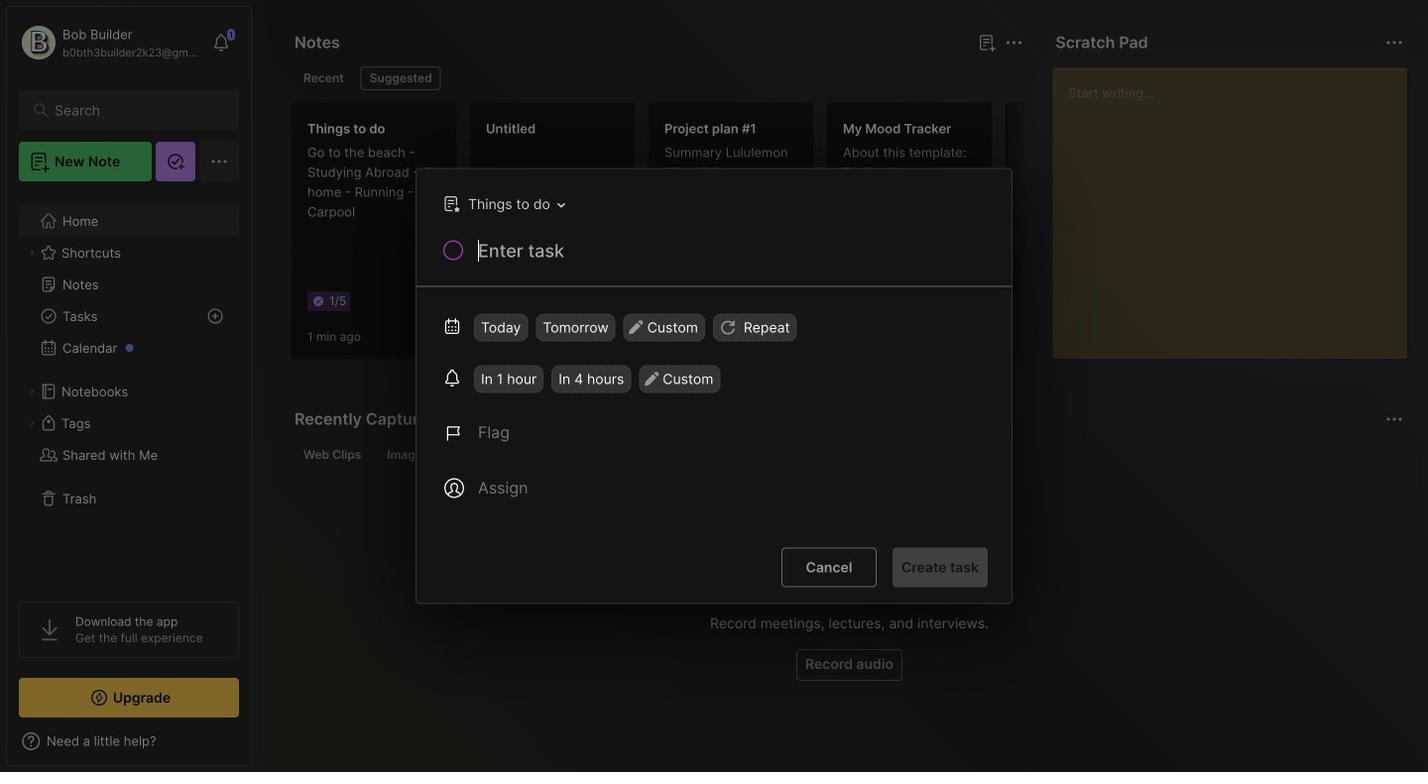 Task type: describe. For each thing, give the bounding box(es) containing it.
none search field inside main element
[[55, 98, 213, 122]]

tree inside main element
[[7, 193, 251, 584]]

Start writing… text field
[[1068, 67, 1406, 343]]

Search text field
[[55, 101, 213, 120]]

Enter task text field
[[476, 239, 988, 272]]



Task type: locate. For each thing, give the bounding box(es) containing it.
main element
[[0, 0, 258, 773]]

1 vertical spatial tab list
[[295, 443, 1400, 467]]

expand notebooks image
[[26, 386, 38, 398]]

None search field
[[55, 98, 213, 122]]

Go to note or move task field
[[433, 190, 572, 219]]

tab
[[295, 66, 353, 90], [361, 66, 441, 90], [295, 443, 370, 467], [378, 443, 438, 467], [538, 443, 589, 467]]

tab list
[[295, 66, 1020, 90], [295, 443, 1400, 467]]

1 tab list from the top
[[295, 66, 1020, 90]]

tree
[[7, 193, 251, 584]]

0 vertical spatial tab list
[[295, 66, 1020, 90]]

expand tags image
[[26, 418, 38, 429]]

row group
[[291, 102, 1183, 372]]

2 tab list from the top
[[295, 443, 1400, 467]]



Task type: vqa. For each thing, say whether or not it's contained in the screenshot.
tree inside Main element
yes



